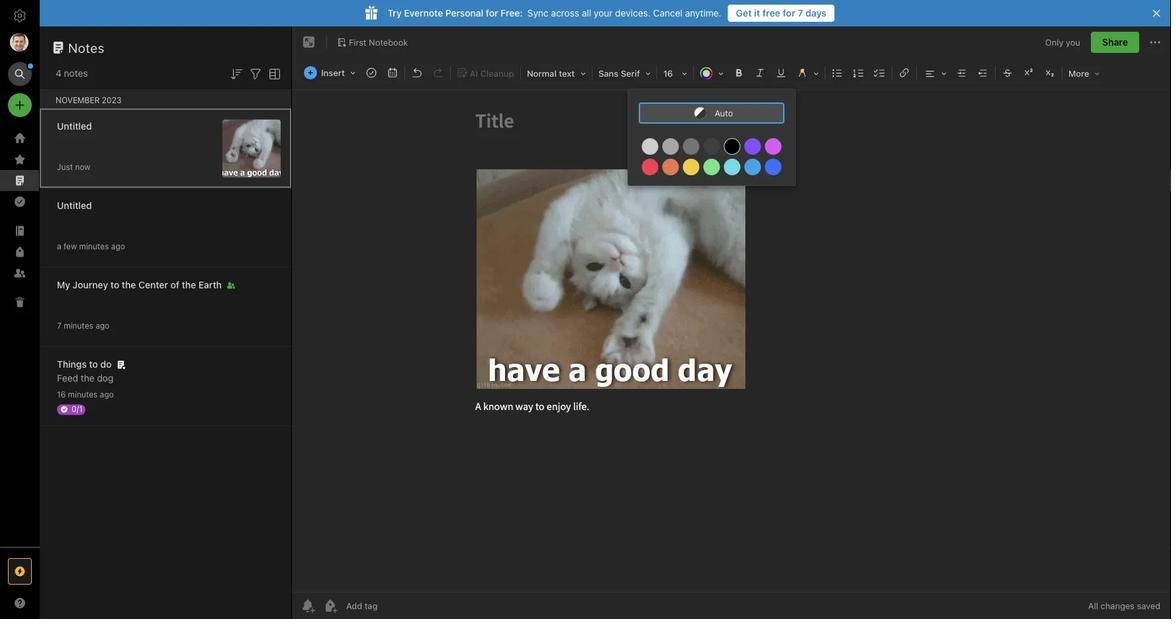 Task type: vqa. For each thing, say whether or not it's contained in the screenshot.
16 minutes ago
yes



Task type: describe. For each thing, give the bounding box(es) containing it.
all
[[1089, 602, 1099, 612]]

anytime.
[[685, 8, 722, 19]]

just now
[[57, 163, 90, 172]]

text
[[559, 69, 575, 78]]

normal text
[[527, 69, 575, 78]]

insert
[[321, 68, 345, 78]]

Add filters field
[[248, 65, 264, 82]]

just
[[57, 163, 73, 172]]

expand note image
[[301, 34, 317, 50]]

do
[[100, 359, 112, 370]]

2023
[[102, 95, 121, 105]]

a
[[57, 242, 61, 251]]

free:
[[501, 8, 523, 19]]

thumbnail image
[[223, 120, 281, 178]]

WHAT'S NEW field
[[0, 593, 40, 615]]

a few minutes ago
[[57, 242, 125, 251]]

get it free for 7 days button
[[728, 5, 835, 22]]

feed
[[57, 373, 78, 384]]

normal
[[527, 69, 557, 78]]

click to expand image
[[34, 595, 44, 611]]

get
[[736, 8, 752, 19]]

notes
[[68, 40, 105, 55]]

dog
[[97, 373, 114, 384]]

now
[[75, 163, 90, 172]]

more actions image
[[1148, 34, 1164, 50]]

Add tag field
[[345, 601, 444, 612]]

bold image
[[730, 64, 748, 82]]

minutes for 16 minutes ago
[[68, 390, 98, 400]]

0/1
[[72, 405, 83, 414]]

16 for 16
[[664, 69, 673, 78]]

7 inside button
[[798, 8, 803, 19]]

subscript image
[[1041, 64, 1060, 82]]

evernote
[[404, 8, 443, 19]]

1 horizontal spatial to
[[111, 280, 119, 291]]

untitled for few
[[57, 200, 92, 211]]

share
[[1103, 37, 1129, 48]]

only you
[[1046, 37, 1081, 47]]

0 vertical spatial ago
[[111, 242, 125, 251]]

Insert field
[[301, 64, 360, 82]]

personal
[[446, 8, 484, 19]]

italic image
[[751, 64, 770, 82]]

add a reminder image
[[300, 599, 316, 615]]

settings image
[[12, 8, 28, 24]]

you
[[1066, 37, 1081, 47]]

auto button
[[639, 103, 785, 124]]

numbered list image
[[850, 64, 868, 82]]

2 horizontal spatial the
[[182, 280, 196, 291]]

bulleted list image
[[828, 64, 847, 82]]

sync
[[528, 8, 549, 19]]

More field
[[1064, 64, 1105, 83]]

first notebook
[[349, 37, 408, 47]]

16 minutes ago
[[57, 390, 114, 400]]

across
[[551, 8, 579, 19]]

0 horizontal spatial the
[[81, 373, 94, 384]]

7 minutes ago
[[57, 322, 110, 331]]

0 horizontal spatial 7
[[57, 322, 61, 331]]

first notebook button
[[332, 33, 413, 52]]

0 vertical spatial minutes
[[79, 242, 109, 251]]

4
[[56, 68, 62, 79]]

4 notes
[[56, 68, 88, 79]]

1 horizontal spatial the
[[122, 280, 136, 291]]

Note Editor text field
[[292, 90, 1172, 593]]

get it free for 7 days
[[736, 8, 827, 19]]

it
[[754, 8, 760, 19]]

Heading level field
[[523, 64, 591, 83]]

16 for 16 minutes ago
[[57, 390, 66, 400]]

ago for 16 minutes ago
[[100, 390, 114, 400]]

share button
[[1091, 32, 1140, 53]]

feed the dog
[[57, 373, 114, 384]]

saved
[[1137, 602, 1161, 612]]

for for 7
[[783, 8, 796, 19]]

Account field
[[0, 29, 40, 56]]



Task type: locate. For each thing, give the bounding box(es) containing it.
calendar event image
[[383, 64, 402, 82]]

0 horizontal spatial 16
[[57, 390, 66, 400]]

View options field
[[264, 65, 283, 82]]

cancel
[[653, 8, 683, 19]]

your
[[594, 8, 613, 19]]

Font family field
[[594, 64, 656, 83]]

undo image
[[408, 64, 426, 82]]

for
[[486, 8, 498, 19], [783, 8, 796, 19]]

7 left days
[[798, 8, 803, 19]]

add filters image
[[248, 66, 264, 82]]

Alignment field
[[919, 64, 952, 83]]

1 vertical spatial ago
[[96, 322, 110, 331]]

my journey to the center of the earth
[[57, 280, 222, 291]]

ago up my journey to the center of the earth
[[111, 242, 125, 251]]

ago down the dog
[[100, 390, 114, 400]]

1 for from the left
[[486, 8, 498, 19]]

1 vertical spatial minutes
[[64, 322, 93, 331]]

Sort options field
[[228, 65, 244, 82]]

16 down feed
[[57, 390, 66, 400]]

16 inside field
[[664, 69, 673, 78]]

strikethrough image
[[999, 64, 1017, 82]]

1 untitled from the top
[[57, 121, 92, 132]]

task image
[[362, 64, 381, 82]]

insert link image
[[895, 64, 914, 82]]

Font size field
[[659, 64, 692, 83]]

the right of
[[182, 280, 196, 291]]

1 horizontal spatial 7
[[798, 8, 803, 19]]

notes
[[64, 68, 88, 79]]

upgrade image
[[12, 564, 28, 580]]

notebook
[[369, 37, 408, 47]]

minutes up things to do
[[64, 322, 93, 331]]

2 vertical spatial minutes
[[68, 390, 98, 400]]

ago up 'do'
[[96, 322, 110, 331]]

days
[[806, 8, 827, 19]]

2 for from the left
[[783, 8, 796, 19]]

the down things to do
[[81, 373, 94, 384]]

untitled down november
[[57, 121, 92, 132]]

Highlight field
[[792, 64, 824, 83]]

try evernote personal for free: sync across all your devices. cancel anytime.
[[388, 8, 722, 19]]

to
[[111, 280, 119, 291], [89, 359, 98, 370]]

november
[[56, 95, 100, 105]]

for left free:
[[486, 8, 498, 19]]

for inside button
[[783, 8, 796, 19]]

Font color field
[[695, 64, 728, 83]]

free
[[763, 8, 781, 19]]

changes
[[1101, 602, 1135, 612]]

outdent image
[[974, 64, 993, 82]]

0 vertical spatial untitled
[[57, 121, 92, 132]]

sans serif
[[599, 69, 640, 78]]

account image
[[10, 33, 28, 52]]

tree
[[0, 128, 40, 547]]

1 horizontal spatial for
[[783, 8, 796, 19]]

16 right serif
[[664, 69, 673, 78]]

16
[[664, 69, 673, 78], [57, 390, 66, 400]]

1 vertical spatial 16
[[57, 390, 66, 400]]

1 vertical spatial 7
[[57, 322, 61, 331]]

minutes up 0/1
[[68, 390, 98, 400]]

to right journey
[[111, 280, 119, 291]]

serif
[[621, 69, 640, 78]]

7 up things
[[57, 322, 61, 331]]

superscript image
[[1020, 64, 1038, 82]]

all
[[582, 8, 592, 19]]

0 vertical spatial 7
[[798, 8, 803, 19]]

more
[[1069, 69, 1090, 78]]

the
[[122, 280, 136, 291], [182, 280, 196, 291], [81, 373, 94, 384]]

untitled down just now
[[57, 200, 92, 211]]

underline image
[[772, 64, 791, 82]]

to left 'do'
[[89, 359, 98, 370]]

journey
[[73, 280, 108, 291]]

untitled for now
[[57, 121, 92, 132]]

checklist image
[[871, 64, 889, 82]]

sans
[[599, 69, 619, 78]]

indent image
[[953, 64, 972, 82]]

0 horizontal spatial to
[[89, 359, 98, 370]]

earth
[[199, 280, 222, 291]]

devices.
[[615, 8, 651, 19]]

add tag image
[[323, 599, 338, 615]]

november 2023
[[56, 95, 121, 105]]

0 vertical spatial to
[[111, 280, 119, 291]]

my
[[57, 280, 70, 291]]

center
[[138, 280, 168, 291]]

7
[[798, 8, 803, 19], [57, 322, 61, 331]]

for for free:
[[486, 8, 498, 19]]

only
[[1046, 37, 1064, 47]]

try
[[388, 8, 402, 19]]

2 untitled from the top
[[57, 200, 92, 211]]

the left "center"
[[122, 280, 136, 291]]

ago for 7 minutes ago
[[96, 322, 110, 331]]

0 vertical spatial 16
[[664, 69, 673, 78]]

for right free
[[783, 8, 796, 19]]

minutes for 7 minutes ago
[[64, 322, 93, 331]]

More actions field
[[1148, 32, 1164, 53]]

ago
[[111, 242, 125, 251], [96, 322, 110, 331], [100, 390, 114, 400]]

first
[[349, 37, 367, 47]]

few
[[64, 242, 77, 251]]

home image
[[12, 130, 28, 146]]

2 vertical spatial ago
[[100, 390, 114, 400]]

1 horizontal spatial 16
[[664, 69, 673, 78]]

things to do
[[57, 359, 112, 370]]

untitled
[[57, 121, 92, 132], [57, 200, 92, 211]]

minutes
[[79, 242, 109, 251], [64, 322, 93, 331], [68, 390, 98, 400]]

1 vertical spatial untitled
[[57, 200, 92, 211]]

1 vertical spatial to
[[89, 359, 98, 370]]

of
[[171, 280, 179, 291]]

minutes right few
[[79, 242, 109, 251]]

all changes saved
[[1089, 602, 1161, 612]]

note window element
[[292, 26, 1172, 620]]

things
[[57, 359, 87, 370]]

auto
[[715, 108, 733, 118]]

0 horizontal spatial for
[[486, 8, 498, 19]]



